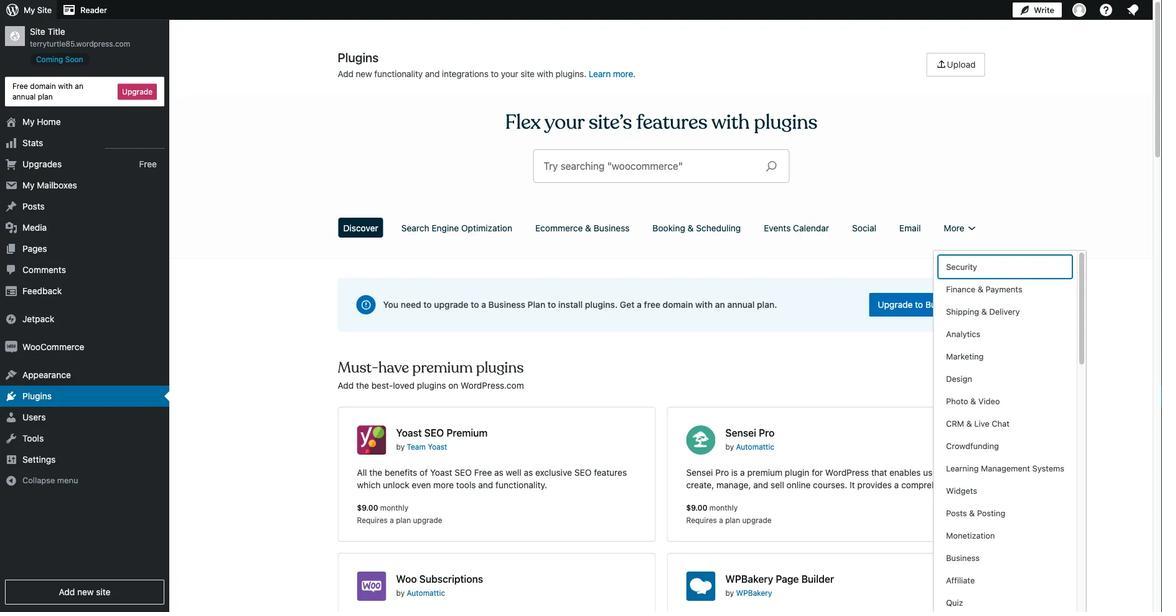 Task type: locate. For each thing, give the bounding box(es) containing it.
1 vertical spatial my
[[22, 117, 35, 127]]

by inside yoast seo premium by team yoast
[[396, 443, 405, 451]]

1 vertical spatial free
[[139, 159, 157, 169]]

business left the plan
[[488, 300, 525, 310]]

0 vertical spatial the
[[356, 380, 369, 391]]

wpbakery page builder by wpbakery
[[725, 574, 834, 598]]

add
[[338, 69, 353, 79], [338, 380, 354, 391], [59, 587, 75, 598]]

browse all
[[943, 380, 985, 391]]

requires for yoast seo premium
[[357, 516, 388, 525]]

must-have premium plugins add the best-loved plugins on wordpress.com
[[338, 358, 524, 391]]

by inside wpbakery page builder by wpbakery
[[725, 589, 734, 598]]

& left live
[[966, 419, 972, 429]]

$9.00 for sensei
[[686, 504, 707, 512]]

my down upgrades
[[22, 180, 35, 191]]

email button
[[889, 213, 931, 243]]

learning management systems
[[946, 464, 1064, 473]]

1 vertical spatial yoast
[[428, 443, 447, 451]]

yoast up "more"
[[430, 468, 452, 478]]

1 horizontal spatial $9.00
[[686, 504, 707, 512]]

1 horizontal spatial $9.00 monthly requires a plan upgrade
[[686, 504, 772, 525]]

0 horizontal spatial your
[[501, 69, 518, 79]]

1 vertical spatial img image
[[5, 341, 17, 354]]

img image for woocommerce
[[5, 341, 17, 354]]

0 vertical spatial add
[[338, 69, 353, 79]]

flex your site's features with plugins main content
[[333, 49, 989, 612]]

& for posting
[[969, 509, 975, 518]]

0 horizontal spatial seo
[[424, 427, 444, 439]]

an left "annual"
[[715, 300, 725, 310]]

title
[[48, 26, 65, 37]]

0 vertical spatial free
[[12, 82, 28, 91]]

& inside booking & scheduling button
[[688, 223, 694, 233]]

& inside crm & live chat button
[[966, 419, 972, 429]]

img image inside "jetpack" "link"
[[5, 313, 17, 326]]

1 $9.00 from the left
[[357, 504, 378, 512]]

plugins
[[338, 50, 379, 64], [22, 391, 52, 402]]

domain right free
[[663, 300, 693, 310]]

2 vertical spatial free
[[474, 468, 492, 478]]

all inside all the benefits of yoast seo free as well as exclusive seo features which unlock even more tools and functionality.
[[357, 468, 367, 478]]

0 vertical spatial your
[[501, 69, 518, 79]]

1 horizontal spatial domain
[[663, 300, 693, 310]]

posts for posts
[[22, 201, 45, 212]]

& left the posting
[[969, 509, 975, 518]]

posts inside posts & posting button
[[946, 509, 967, 518]]

plugins up wordpress.com
[[476, 358, 524, 377]]

plugins. left get
[[585, 300, 618, 310]]

my left home
[[22, 117, 35, 127]]

seo up tools
[[455, 468, 472, 478]]

plugins. for you
[[585, 300, 618, 310]]

1 vertical spatial site
[[30, 26, 45, 37]]

free inside free domain with an annual plan
[[12, 82, 28, 91]]

woocommerce link
[[0, 337, 169, 358]]

flex
[[505, 110, 541, 135]]

2 horizontal spatial free
[[474, 468, 492, 478]]

2 monthly from the left
[[709, 504, 738, 512]]

0 vertical spatial site
[[521, 69, 535, 79]]

1 horizontal spatial as
[[524, 468, 533, 478]]

free for free domain with an annual plan
[[12, 82, 28, 91]]

integrations
[[442, 69, 488, 79]]

upgrade to business
[[878, 300, 961, 310]]

premium
[[446, 427, 488, 439]]

to left the plan
[[471, 300, 479, 310]]

business
[[594, 223, 630, 233], [488, 300, 525, 310], [946, 554, 980, 563]]

1 requires from the left
[[357, 516, 388, 525]]

comments
[[22, 265, 66, 275]]

users link
[[0, 407, 169, 428]]

2 vertical spatial my
[[22, 180, 35, 191]]

img image inside woocommerce link
[[5, 341, 17, 354]]

0 horizontal spatial plugins
[[22, 391, 52, 402]]

0 horizontal spatial the
[[356, 380, 369, 391]]

my mailboxes
[[22, 180, 77, 191]]

learn more link
[[589, 69, 633, 79]]

1 vertical spatial your
[[545, 110, 584, 135]]

finance & payments
[[946, 285, 1022, 294]]

yoast
[[396, 427, 422, 439], [428, 443, 447, 451], [430, 468, 452, 478]]

booking & scheduling
[[653, 223, 741, 233]]

all up 'photo & video'
[[975, 380, 985, 391]]

feedback link
[[0, 281, 169, 302]]

0 horizontal spatial all
[[357, 468, 367, 478]]

all up the which
[[357, 468, 367, 478]]

2 requires from the left
[[686, 516, 717, 525]]

1 horizontal spatial automattic
[[736, 443, 774, 451]]

plugins for plugins add new functionality and integrations to your site with plugins. learn more .
[[338, 50, 379, 64]]

requires for sensei pro
[[686, 516, 717, 525]]

as left well
[[494, 468, 503, 478]]

0 horizontal spatial requires
[[357, 516, 388, 525]]

1 vertical spatial business
[[488, 300, 525, 310]]

0 vertical spatial automattic
[[736, 443, 774, 451]]

your right integrations
[[501, 69, 518, 79]]

& left 'delivery'
[[981, 307, 987, 316]]

0 horizontal spatial new
[[77, 587, 94, 598]]

img image left jetpack
[[5, 313, 17, 326]]

1 vertical spatial new
[[77, 587, 94, 598]]

plugins up the open search image
[[754, 110, 818, 135]]

monthly for yoast
[[380, 504, 408, 512]]

0 horizontal spatial upgrade
[[122, 87, 152, 96]]

1 horizontal spatial monthly
[[709, 504, 738, 512]]

2 $9.00 monthly requires a plan upgrade from the left
[[686, 504, 772, 525]]

your
[[501, 69, 518, 79], [545, 110, 584, 135]]

the up the which
[[369, 468, 382, 478]]

& left video
[[970, 397, 976, 406]]

1 vertical spatial upgrade
[[878, 300, 913, 310]]

woocommerce
[[22, 342, 84, 352]]

free inside all the benefits of yoast seo free as well as exclusive seo features which unlock even more tools and functionality.
[[474, 468, 492, 478]]

2 plan from the left
[[725, 516, 740, 525]]

1 plan from the left
[[396, 516, 411, 525]]

& right finance
[[978, 285, 983, 294]]

my home link
[[0, 111, 169, 133]]

0 vertical spatial domain
[[30, 82, 56, 91]]

1 monthly from the left
[[380, 504, 408, 512]]

0 horizontal spatial $9.00 monthly requires a plan upgrade
[[357, 504, 442, 525]]

automattic down woo
[[407, 589, 445, 598]]

1 horizontal spatial business
[[594, 223, 630, 233]]

requires
[[357, 516, 388, 525], [686, 516, 717, 525]]

collapse menu
[[22, 476, 78, 485]]

0 vertical spatial my
[[24, 5, 35, 15]]

ecommerce
[[535, 223, 583, 233]]

group
[[939, 256, 1072, 612]]

flex your site's features with plugins
[[505, 110, 818, 135]]

0 horizontal spatial $9.00
[[357, 504, 378, 512]]

exclusive
[[535, 468, 572, 478]]

1 horizontal spatial upgrade
[[878, 300, 913, 310]]

features right exclusive
[[594, 468, 627, 478]]

2 $9.00 from the left
[[686, 504, 707, 512]]

my for my mailboxes
[[22, 180, 35, 191]]

upgrade for premium
[[413, 516, 442, 525]]

1 vertical spatial plugins
[[476, 358, 524, 377]]

1 horizontal spatial requires
[[686, 516, 717, 525]]

1 horizontal spatial free
[[139, 159, 157, 169]]

business right ecommerce at top
[[594, 223, 630, 233]]

plugins for plugins
[[22, 391, 52, 402]]

with inside free domain with an annual plan
[[58, 82, 73, 91]]

business up the affiliate
[[946, 554, 980, 563]]

home
[[37, 117, 61, 127]]

2 vertical spatial yoast
[[430, 468, 452, 478]]

1 horizontal spatial and
[[478, 480, 493, 490]]

site inside 'plugins add new functionality and integrations to your site with plugins. learn more .'
[[521, 69, 535, 79]]

& right ecommerce at top
[[585, 223, 591, 233]]

domain up 'annual plan'
[[30, 82, 56, 91]]

pro
[[759, 427, 775, 439]]

1 vertical spatial features
[[594, 468, 627, 478]]

users
[[22, 412, 46, 423]]

seo right exclusive
[[574, 468, 592, 478]]

an down "soon"
[[75, 82, 83, 91]]

& inside the photo & video button
[[970, 397, 976, 406]]

1 horizontal spatial posts
[[946, 509, 967, 518]]

an inside flex your site's features with plugins "main content"
[[715, 300, 725, 310]]

upgrade left to business
[[878, 300, 913, 310]]

0 horizontal spatial features
[[594, 468, 627, 478]]

chat
[[992, 419, 1009, 429]]

2 horizontal spatial business
[[946, 554, 980, 563]]

0 vertical spatial site
[[37, 5, 52, 15]]

seo inside yoast seo premium by team yoast
[[424, 427, 444, 439]]

free
[[12, 82, 28, 91], [139, 159, 157, 169], [474, 468, 492, 478]]

site
[[521, 69, 535, 79], [96, 587, 110, 598]]

posts up the media
[[22, 201, 45, 212]]

1 horizontal spatial plugins
[[338, 50, 379, 64]]

0 horizontal spatial monthly
[[380, 504, 408, 512]]

0 vertical spatial posts
[[22, 201, 45, 212]]

help image
[[1099, 2, 1113, 17]]

2 vertical spatial business
[[946, 554, 980, 563]]

free down highest hourly views 0 "image"
[[139, 159, 157, 169]]

0 horizontal spatial automattic
[[407, 589, 445, 598]]

0 vertical spatial all
[[975, 380, 985, 391]]

1 vertical spatial the
[[369, 468, 382, 478]]

0 horizontal spatial site
[[96, 587, 110, 598]]

as up functionality. at the left of page
[[524, 468, 533, 478]]

features inside all the benefits of yoast seo free as well as exclusive seo features which unlock even more tools and functionality.
[[594, 468, 627, 478]]

my mailboxes link
[[0, 175, 169, 196]]

upgrade to business link
[[869, 293, 970, 317]]

& inside posts & posting button
[[969, 509, 975, 518]]

1 vertical spatial plugins.
[[585, 300, 618, 310]]

& inside "finance & payments" button
[[978, 285, 983, 294]]

my left reader link
[[24, 5, 35, 15]]

0 horizontal spatial posts
[[22, 201, 45, 212]]

more
[[944, 223, 964, 233]]

0 horizontal spatial as
[[494, 468, 503, 478]]

write link
[[1013, 0, 1062, 20]]

functionality
[[374, 69, 423, 79]]

to right the plan
[[548, 300, 556, 310]]

1 horizontal spatial an
[[715, 300, 725, 310]]

yoast seo premium by team yoast
[[396, 427, 488, 451]]

$9.00 for yoast
[[357, 504, 378, 512]]

new inside the add new site link
[[77, 587, 94, 598]]

img image
[[5, 313, 17, 326], [5, 341, 17, 354]]

plugins. left learn more link
[[556, 69, 586, 79]]

0 vertical spatial new
[[356, 69, 372, 79]]

and left integrations
[[425, 69, 440, 79]]

1 horizontal spatial plan
[[725, 516, 740, 525]]

1 vertical spatial add
[[338, 380, 354, 391]]

2 img image from the top
[[5, 341, 17, 354]]

yoast up team
[[396, 427, 422, 439]]

plan
[[528, 300, 545, 310]]

0 vertical spatial business
[[594, 223, 630, 233]]

site
[[37, 5, 52, 15], [30, 26, 45, 37]]

0 vertical spatial and
[[425, 69, 440, 79]]

0 vertical spatial plugins.
[[556, 69, 586, 79]]

automattic down pro
[[736, 443, 774, 451]]

add inside must-have premium plugins add the best-loved plugins on wordpress.com
[[338, 380, 354, 391]]

seo up team
[[424, 427, 444, 439]]

1 horizontal spatial site
[[521, 69, 535, 79]]

to right integrations
[[491, 69, 499, 79]]

0 horizontal spatial an
[[75, 82, 83, 91]]

upgrade inside button
[[122, 87, 152, 96]]

the
[[356, 380, 369, 391], [369, 468, 382, 478]]

plan
[[396, 516, 411, 525], [725, 516, 740, 525]]

site inside the site title terryturtle85.wordpress.com
[[30, 26, 45, 37]]

and right tools
[[478, 480, 493, 490]]

team
[[407, 443, 426, 451]]

site left title
[[30, 26, 45, 37]]

posts link
[[0, 196, 169, 217]]

& inside shipping & delivery button
[[981, 307, 987, 316]]

upgrade inside flex your site's features with plugins "main content"
[[878, 300, 913, 310]]

tools
[[456, 480, 476, 490]]

media
[[22, 223, 47, 233]]

menu
[[57, 476, 78, 485]]

appearance
[[22, 370, 71, 380]]

business inside 'button'
[[946, 554, 980, 563]]

annual plan
[[12, 92, 53, 101]]

to business
[[915, 300, 961, 310]]

2 as from the left
[[524, 468, 533, 478]]

business inside button
[[594, 223, 630, 233]]

systems
[[1032, 464, 1064, 473]]

plugins inside 'plugins add new functionality and integrations to your site with plugins. learn more .'
[[338, 50, 379, 64]]

plugin icon image for woo subscriptions
[[357, 572, 386, 601]]

get
[[620, 300, 635, 310]]

& right booking
[[688, 223, 694, 233]]

automattic for pro
[[736, 443, 774, 451]]

0 vertical spatial upgrade
[[122, 87, 152, 96]]

0 horizontal spatial free
[[12, 82, 28, 91]]

0 horizontal spatial plan
[[396, 516, 411, 525]]

1 horizontal spatial new
[[356, 69, 372, 79]]

2 vertical spatial plugins
[[417, 380, 446, 391]]

subscriptions
[[419, 574, 483, 585]]

posts inside posts link
[[22, 201, 45, 212]]

plugins. inside 'plugins add new functionality and integrations to your site with plugins. learn more .'
[[556, 69, 586, 79]]

1 horizontal spatial the
[[369, 468, 382, 478]]

1 img image from the top
[[5, 313, 17, 326]]

free up 'annual plan'
[[12, 82, 28, 91]]

2 horizontal spatial seo
[[574, 468, 592, 478]]

0 horizontal spatial domain
[[30, 82, 56, 91]]

img image left woocommerce
[[5, 341, 17, 354]]

0 vertical spatial features
[[636, 110, 708, 135]]

1 horizontal spatial features
[[636, 110, 708, 135]]

yoast inside all the benefits of yoast seo free as well as exclusive seo features which unlock even more tools and functionality.
[[430, 468, 452, 478]]

& for payments
[[978, 285, 983, 294]]

best-
[[371, 380, 393, 391]]

automattic inside woo subscriptions by automattic
[[407, 589, 445, 598]]

free for free
[[139, 159, 157, 169]]

1 horizontal spatial your
[[545, 110, 584, 135]]

your right flex
[[545, 110, 584, 135]]

0 horizontal spatial business
[[488, 300, 525, 310]]

group containing security
[[939, 256, 1072, 612]]

the down must-
[[356, 380, 369, 391]]

social
[[852, 223, 876, 233]]

monthly
[[380, 504, 408, 512], [709, 504, 738, 512]]

plugins up users
[[22, 391, 52, 402]]

upgrade up highest hourly views 0 "image"
[[122, 87, 152, 96]]

0 vertical spatial an
[[75, 82, 83, 91]]

loved
[[393, 380, 414, 391]]

ecommerce & business button
[[525, 213, 639, 243]]

0 vertical spatial plugins
[[754, 110, 818, 135]]

my site
[[24, 5, 52, 15]]

site up title
[[37, 5, 52, 15]]

1 vertical spatial an
[[715, 300, 725, 310]]

features up search search box
[[636, 110, 708, 135]]

plugins down premium at the left of the page
[[417, 380, 446, 391]]

install
[[558, 300, 583, 310]]

posts down widgets
[[946, 509, 967, 518]]

by
[[396, 443, 405, 451], [725, 443, 734, 451], [396, 589, 405, 598], [725, 589, 734, 598]]

1 vertical spatial automattic
[[407, 589, 445, 598]]

management
[[981, 464, 1030, 473]]

yoast right team
[[428, 443, 447, 451]]

affiliate button
[[939, 569, 1072, 592]]

plugins up functionality
[[338, 50, 379, 64]]

live
[[974, 419, 989, 429]]

business button
[[939, 547, 1072, 569]]

which
[[357, 480, 381, 490]]

None search field
[[534, 150, 789, 182]]

free up tools
[[474, 468, 492, 478]]

1 vertical spatial domain
[[663, 300, 693, 310]]

1 vertical spatial and
[[478, 480, 493, 490]]

0 vertical spatial plugins
[[338, 50, 379, 64]]

1 vertical spatial posts
[[946, 509, 967, 518]]

0 horizontal spatial and
[[425, 69, 440, 79]]

1 vertical spatial all
[[357, 468, 367, 478]]

reader link
[[57, 0, 112, 20]]

plugin icon image
[[357, 426, 386, 455], [686, 426, 715, 455], [357, 572, 386, 601], [686, 572, 715, 601]]

2 vertical spatial add
[[59, 587, 75, 598]]

0 vertical spatial img image
[[5, 313, 17, 326]]

plugins
[[754, 110, 818, 135], [476, 358, 524, 377], [417, 380, 446, 391]]

automattic inside sensei pro by automattic
[[736, 443, 774, 451]]

design button
[[939, 368, 1072, 390]]

1 horizontal spatial plugins
[[476, 358, 524, 377]]

reader
[[80, 5, 107, 15]]

upload
[[947, 59, 976, 70]]

& inside 'ecommerce & business' button
[[585, 223, 591, 233]]

1 as from the left
[[494, 468, 503, 478]]

1 $9.00 monthly requires a plan upgrade from the left
[[357, 504, 442, 525]]

plugin icon image for sensei pro
[[686, 426, 715, 455]]



Task type: vqa. For each thing, say whether or not it's contained in the screenshot.
SEO to the middle
yes



Task type: describe. For each thing, give the bounding box(es) containing it.
plugin icon image for wpbakery page builder
[[686, 572, 715, 601]]

video
[[978, 397, 1000, 406]]

site title terryturtle85.wordpress.com
[[30, 26, 130, 48]]

engine
[[432, 223, 459, 233]]

& for live
[[966, 419, 972, 429]]

photo & video
[[946, 397, 1000, 406]]

optimization
[[461, 223, 512, 233]]

automattic for subscriptions
[[407, 589, 445, 598]]

upgrades
[[22, 159, 62, 169]]

with inside 'plugins add new functionality and integrations to your site with plugins. learn more .'
[[537, 69, 553, 79]]

1 vertical spatial site
[[96, 587, 110, 598]]

& for delivery
[[981, 307, 987, 316]]

upgrade for upgrade to business
[[878, 300, 913, 310]]

1 horizontal spatial seo
[[455, 468, 472, 478]]

of
[[420, 468, 428, 478]]

analytics
[[946, 330, 980, 339]]

unlock
[[383, 480, 409, 490]]

mailboxes
[[37, 180, 77, 191]]

security
[[946, 262, 977, 272]]

& for business
[[585, 223, 591, 233]]

add inside 'plugins add new functionality and integrations to your site with plugins. learn more .'
[[338, 69, 353, 79]]

delivery
[[989, 307, 1020, 316]]

1 vertical spatial wpbakery
[[736, 589, 772, 598]]

& for video
[[970, 397, 976, 406]]

page
[[776, 574, 799, 585]]

$9.00 monthly requires a plan upgrade for yoast seo premium
[[357, 504, 442, 525]]

open search image
[[756, 157, 787, 175]]

Search search field
[[544, 150, 756, 182]]

plugins add new functionality and integrations to your site with plugins. learn more .
[[338, 50, 636, 79]]

booking & scheduling button
[[643, 213, 751, 243]]

shipping & delivery
[[946, 307, 1020, 316]]

stats
[[22, 138, 43, 148]]

monetization button
[[939, 525, 1072, 547]]

posts & posting
[[946, 509, 1005, 518]]

free domain with an annual plan
[[12, 82, 83, 101]]

discover button
[[333, 213, 388, 243]]

by inside woo subscriptions by automattic
[[396, 589, 405, 598]]

well
[[506, 468, 521, 478]]

upgrade for upgrade
[[122, 87, 152, 96]]

plugins. for plugins
[[556, 69, 586, 79]]

and inside 'plugins add new functionality and integrations to your site with plugins. learn more .'
[[425, 69, 440, 79]]

analytics button
[[939, 323, 1072, 345]]

domain inside flex your site's features with plugins "main content"
[[663, 300, 693, 310]]

monetization
[[946, 531, 995, 541]]

add new site
[[59, 587, 110, 598]]

crm & live chat
[[946, 419, 1009, 429]]

woo
[[396, 574, 417, 585]]

crm
[[946, 419, 964, 429]]

posts for posts & posting
[[946, 509, 967, 518]]

by inside sensei pro by automattic
[[725, 443, 734, 451]]

plugins link
[[0, 386, 169, 407]]

widgets button
[[939, 480, 1072, 502]]

pages
[[22, 244, 47, 254]]

plugin icon image for yoast seo premium
[[357, 426, 386, 455]]

and inside all the benefits of yoast seo free as well as exclusive seo features which unlock even more tools and functionality.
[[478, 480, 493, 490]]

plan for premium
[[396, 516, 411, 525]]

finance
[[946, 285, 975, 294]]

to right need
[[423, 300, 432, 310]]

search engine optimization
[[401, 223, 512, 233]]

0 vertical spatial wpbakery
[[725, 574, 773, 585]]

events calendar button
[[754, 213, 839, 243]]

new inside 'plugins add new functionality and integrations to your site with plugins. learn more .'
[[356, 69, 372, 79]]

jetpack
[[22, 314, 54, 324]]

site's
[[589, 110, 632, 135]]

0 vertical spatial yoast
[[396, 427, 422, 439]]

highest hourly views 0 image
[[105, 141, 164, 149]]

an inside free domain with an annual plan
[[75, 82, 83, 91]]

plan for by
[[725, 516, 740, 525]]

upgrade for by
[[742, 516, 772, 525]]

domain inside free domain with an annual plan
[[30, 82, 56, 91]]

img image for jetpack
[[5, 313, 17, 326]]

learning
[[946, 464, 979, 473]]

0 horizontal spatial plugins
[[417, 380, 446, 391]]

manage your notifications image
[[1125, 2, 1140, 17]]

marketing
[[946, 352, 984, 361]]

need
[[401, 300, 421, 310]]

the inside must-have premium plugins add the best-loved plugins on wordpress.com
[[356, 380, 369, 391]]

monthly for sensei
[[709, 504, 738, 512]]

jetpack link
[[0, 309, 169, 330]]

settings link
[[0, 449, 169, 471]]

settings
[[22, 455, 56, 465]]

browse all link
[[943, 379, 985, 392]]

free
[[644, 300, 660, 310]]

media link
[[0, 217, 169, 238]]

my profile image
[[1072, 3, 1086, 17]]

design
[[946, 374, 972, 384]]

my home
[[22, 117, 61, 127]]

must-
[[338, 358, 378, 377]]

annual
[[727, 300, 755, 310]]

plan.
[[757, 300, 777, 310]]

soon
[[65, 55, 83, 63]]

widgets
[[946, 486, 977, 496]]

search engine optimization button
[[391, 213, 522, 243]]

$9.00 monthly requires a plan upgrade for sensei pro
[[686, 504, 772, 525]]

time image
[[1156, 48, 1162, 59]]

more button
[[934, 213, 989, 243]]

on
[[448, 380, 458, 391]]

premium
[[412, 358, 473, 377]]

the inside all the benefits of yoast seo free as well as exclusive seo features which unlock even more tools and functionality.
[[369, 468, 382, 478]]

my for my site
[[24, 5, 35, 15]]

coming
[[36, 55, 63, 63]]

comments link
[[0, 260, 169, 281]]

feedback
[[22, 286, 62, 296]]

crowdfunding button
[[939, 435, 1072, 457]]

& for scheduling
[[688, 223, 694, 233]]

.
[[633, 69, 636, 79]]

woo subscriptions by automattic
[[396, 574, 483, 598]]

affiliate
[[946, 576, 975, 585]]

builder
[[801, 574, 834, 585]]

my for my home
[[22, 117, 35, 127]]

browse
[[943, 380, 973, 391]]

tools
[[22, 434, 44, 444]]

upgrade button
[[118, 84, 157, 100]]

collapse menu link
[[0, 471, 169, 491]]

marketing button
[[939, 345, 1072, 368]]

photo & video button
[[939, 390, 1072, 413]]

write
[[1034, 5, 1054, 15]]

more
[[433, 480, 454, 490]]

to inside 'plugins add new functionality and integrations to your site with plugins. learn more .'
[[491, 69, 499, 79]]

your inside 'plugins add new functionality and integrations to your site with plugins. learn more .'
[[501, 69, 518, 79]]

even
[[412, 480, 431, 490]]

email
[[899, 223, 921, 233]]

you
[[383, 300, 398, 310]]

photo
[[946, 397, 968, 406]]

1 horizontal spatial all
[[975, 380, 985, 391]]



